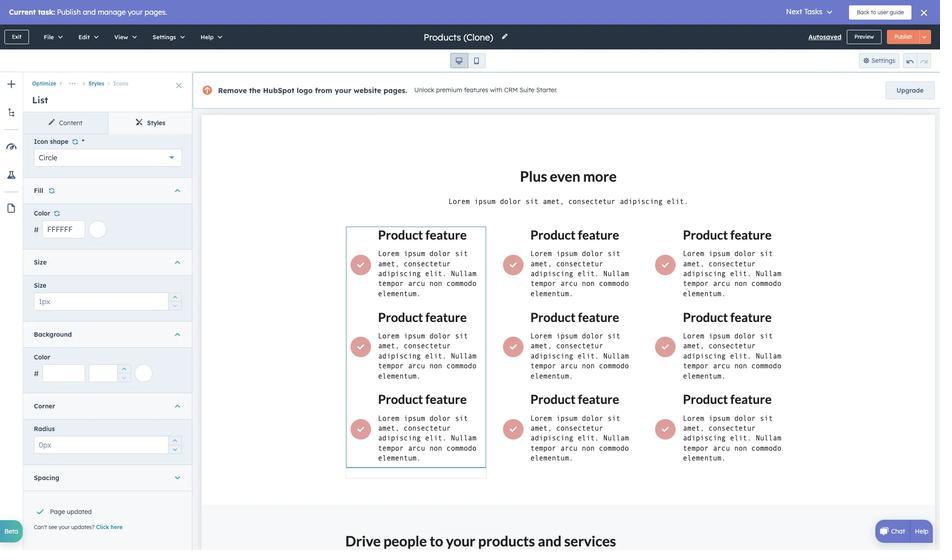 Task type: locate. For each thing, give the bounding box(es) containing it.
1 horizontal spatial settings button
[[859, 53, 900, 68]]

tab panel
[[23, 10, 193, 551]]

help
[[201, 33, 214, 41], [915, 528, 929, 536]]

preview
[[855, 33, 874, 40]]

#
[[34, 226, 39, 235], [34, 370, 39, 379]]

3 caret image from the top
[[175, 402, 180, 411]]

settings down preview button
[[872, 57, 896, 65]]

1 horizontal spatial your
[[335, 86, 351, 95]]

size
[[34, 259, 47, 267], [34, 282, 46, 290]]

shape
[[50, 138, 68, 146]]

0 vertical spatial help
[[201, 33, 214, 41]]

icons
[[113, 80, 128, 87]]

1 vertical spatial your
[[59, 525, 70, 531]]

2 caret image from the top
[[175, 330, 180, 339]]

1 vertical spatial settings
[[872, 57, 896, 65]]

0 vertical spatial settings button
[[143, 25, 191, 50]]

1 vertical spatial caret image
[[175, 474, 180, 483]]

corner button
[[34, 394, 182, 420]]

1 size from the top
[[34, 259, 47, 267]]

color down fill
[[34, 210, 50, 218]]

1 vertical spatial settings button
[[859, 53, 900, 68]]

click
[[96, 525, 109, 531]]

website
[[354, 86, 381, 95]]

your right from
[[335, 86, 351, 95]]

icons button
[[104, 80, 128, 87]]

logo
[[297, 86, 313, 95]]

spacing
[[34, 475, 59, 483]]

navigation
[[23, 72, 193, 90]]

styles link
[[108, 112, 193, 134]]

caret image
[[175, 186, 180, 195], [175, 330, 180, 339], [175, 402, 180, 411]]

corner
[[34, 403, 55, 411]]

your inside tab panel
[[59, 525, 70, 531]]

help button
[[191, 25, 229, 50]]

your right the see
[[59, 525, 70, 531]]

1 vertical spatial size
[[34, 282, 46, 290]]

0 vertical spatial caret image
[[175, 186, 180, 195]]

None field
[[423, 31, 496, 43]]

0 vertical spatial settings
[[153, 33, 176, 41]]

styles inside 'navigation'
[[88, 80, 104, 87]]

list
[[32, 95, 48, 106]]

radius
[[34, 426, 55, 434]]

edit
[[78, 33, 90, 41]]

page
[[50, 509, 65, 517]]

color down background on the bottom left of the page
[[34, 354, 50, 362]]

click here button
[[96, 524, 123, 532]]

1 vertical spatial help
[[915, 528, 929, 536]]

caret image inside size dropdown button
[[175, 258, 180, 267]]

0 horizontal spatial your
[[59, 525, 70, 531]]

crm
[[504, 86, 518, 94]]

your
[[335, 86, 351, 95], [59, 525, 70, 531]]

2 vertical spatial caret image
[[175, 402, 180, 411]]

publish group
[[887, 30, 931, 44]]

caret image for spacing
[[175, 474, 180, 483]]

1 vertical spatial styles
[[147, 119, 165, 127]]

settings
[[153, 33, 176, 41], [872, 57, 896, 65]]

from
[[315, 86, 332, 95]]

unlock premium features with crm suite starter.
[[414, 86, 558, 94]]

circle
[[39, 153, 57, 162]]

0 vertical spatial #
[[34, 226, 39, 235]]

1 horizontal spatial styles
[[147, 119, 165, 127]]

settings button
[[143, 25, 191, 50], [859, 53, 900, 68]]

2 caret image from the top
[[175, 474, 180, 483]]

here
[[111, 525, 123, 531]]

caret image inside background dropdown button
[[175, 330, 180, 339]]

1 vertical spatial color
[[34, 354, 50, 362]]

circle button
[[34, 149, 182, 167]]

0 vertical spatial styles
[[88, 80, 104, 87]]

group for 0px "text field"
[[168, 437, 182, 455]]

upgrade link
[[886, 82, 935, 99]]

# down fill
[[34, 226, 39, 235]]

styles button
[[79, 80, 104, 87]]

1 # from the top
[[34, 226, 39, 235]]

1 horizontal spatial settings
[[872, 57, 896, 65]]

tab list
[[23, 112, 193, 134]]

close image
[[176, 83, 182, 88]]

with
[[490, 86, 502, 94]]

tab panel containing circle
[[23, 10, 193, 551]]

edit button
[[69, 25, 105, 50]]

starter.
[[536, 86, 558, 94]]

1 vertical spatial #
[[34, 370, 39, 379]]

settings right view button
[[153, 33, 176, 41]]

background button
[[34, 322, 182, 348]]

1 horizontal spatial help
[[915, 528, 929, 536]]

optimize
[[32, 80, 56, 87]]

styles
[[88, 80, 104, 87], [147, 119, 165, 127]]

0 horizontal spatial help
[[201, 33, 214, 41]]

# for background dropdown button
[[34, 370, 39, 379]]

autosaved button
[[809, 32, 842, 42]]

group for opacity input text box on the left of page
[[117, 365, 131, 383]]

0 vertical spatial your
[[335, 86, 351, 95]]

navigation containing optimize
[[23, 72, 193, 90]]

0 vertical spatial caret image
[[175, 258, 180, 267]]

0 horizontal spatial settings
[[153, 33, 176, 41]]

file button
[[34, 25, 69, 50]]

1px text field
[[34, 293, 182, 311]]

0px text field
[[34, 437, 182, 455]]

updated
[[67, 509, 92, 517]]

publish
[[895, 33, 913, 40]]

content link
[[23, 112, 108, 134]]

2 # from the top
[[34, 370, 39, 379]]

0 vertical spatial color
[[34, 210, 50, 218]]

styles inside styles link
[[147, 119, 165, 127]]

caret image
[[175, 258, 180, 267], [175, 474, 180, 483]]

caret image inside spacing dropdown button
[[175, 474, 180, 483]]

0 vertical spatial size
[[34, 259, 47, 267]]

0 horizontal spatial settings button
[[143, 25, 191, 50]]

# up corner
[[34, 370, 39, 379]]

1 caret image from the top
[[175, 186, 180, 195]]

1 vertical spatial caret image
[[175, 330, 180, 339]]

None text field
[[42, 221, 85, 239], [42, 365, 85, 383], [42, 221, 85, 239], [42, 365, 85, 383]]

1 caret image from the top
[[175, 258, 180, 267]]

exit
[[12, 33, 22, 40]]

caret image inside corner dropdown button
[[175, 402, 180, 411]]

fill button
[[34, 178, 182, 204]]

color
[[34, 210, 50, 218], [34, 354, 50, 362]]

2 color from the top
[[34, 354, 50, 362]]

size inside dropdown button
[[34, 259, 47, 267]]

can't see your updates? click here
[[34, 525, 123, 531]]

group
[[450, 53, 485, 68], [903, 53, 931, 68], [168, 293, 182, 311], [117, 365, 131, 383], [168, 437, 182, 455]]

unlock
[[414, 86, 434, 94]]

0 horizontal spatial styles
[[88, 80, 104, 87]]



Task type: vqa. For each thing, say whether or not it's contained in the screenshot.
"HELP"
yes



Task type: describe. For each thing, give the bounding box(es) containing it.
suite
[[520, 86, 535, 94]]

pages.
[[384, 86, 407, 95]]

caret image inside 'fill' "dropdown button"
[[175, 186, 180, 195]]

remove the hubspot logo from your website pages.
[[218, 86, 407, 95]]

spacing button
[[34, 466, 182, 492]]

content
[[59, 119, 82, 127]]

remove
[[218, 86, 247, 95]]

opacity input text field
[[89, 365, 131, 383]]

size button
[[34, 250, 182, 276]]

caret image for size
[[175, 258, 180, 267]]

2 size from the top
[[34, 282, 46, 290]]

autosaved
[[809, 33, 842, 41]]

exit link
[[4, 30, 29, 44]]

page updated
[[50, 509, 92, 517]]

preview button
[[847, 30, 882, 44]]

icon shape
[[34, 138, 68, 146]]

see
[[48, 525, 57, 531]]

help inside "button"
[[201, 33, 214, 41]]

# for 'fill' "dropdown button"
[[34, 226, 39, 235]]

premium
[[436, 86, 462, 94]]

view
[[114, 33, 128, 41]]

background
[[34, 331, 72, 339]]

tab list containing content
[[23, 112, 193, 134]]

1 color from the top
[[34, 210, 50, 218]]

view button
[[105, 25, 143, 50]]

beta button
[[0, 521, 23, 543]]

page updated status
[[32, 497, 178, 521]]

the
[[249, 86, 261, 95]]

fill
[[34, 187, 43, 195]]

updates?
[[71, 525, 95, 531]]

publish button
[[887, 30, 920, 44]]

caret image for corner
[[175, 402, 180, 411]]

chat
[[891, 528, 905, 536]]

caret image for background
[[175, 330, 180, 339]]

beta
[[4, 528, 18, 536]]

can't
[[34, 525, 47, 531]]

features
[[464, 86, 488, 94]]

hubspot
[[263, 86, 294, 95]]

group for 1px text field
[[168, 293, 182, 311]]

upgrade
[[897, 87, 924, 95]]

file
[[44, 33, 54, 41]]

icon
[[34, 138, 48, 146]]

optimize button
[[32, 80, 56, 87]]



